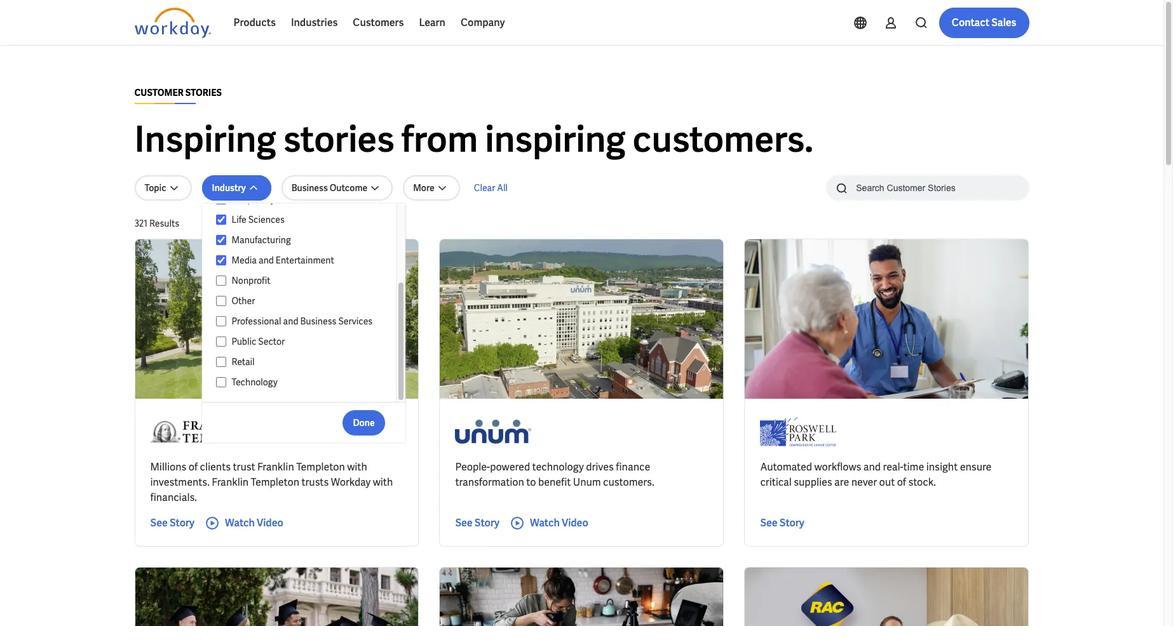 Task type: describe. For each thing, give the bounding box(es) containing it.
time
[[903, 461, 924, 474]]

professional
[[232, 316, 281, 327]]

watch video for franklin
[[225, 517, 283, 530]]

video for unum
[[562, 517, 588, 530]]

and inside automated workflows and real-time insight ensure critical supplies are never out of stock.
[[864, 461, 881, 474]]

0 vertical spatial templeton
[[296, 461, 345, 474]]

franklin templeton companies, llc image
[[150, 414, 262, 450]]

industry
[[212, 182, 246, 194]]

products button
[[226, 8, 283, 38]]

and for professional
[[283, 316, 298, 327]]

more button
[[403, 175, 460, 201]]

of inside automated workflows and real-time insight ensure critical supplies are never out of stock.
[[897, 476, 906, 489]]

workflows
[[814, 461, 861, 474]]

more
[[413, 182, 435, 194]]

learn button
[[411, 8, 453, 38]]

finance
[[616, 461, 650, 474]]

0 vertical spatial customers.
[[633, 116, 813, 163]]

customers
[[353, 16, 404, 29]]

outcome
[[330, 182, 367, 194]]

hospitality
[[232, 194, 275, 205]]

millions of clients trust franklin templeton with investments. franklin templeton trusts workday with financials.
[[150, 461, 393, 505]]

results
[[149, 218, 179, 229]]

business outcome button
[[281, 175, 393, 201]]

contact sales
[[952, 16, 1016, 29]]

services
[[338, 316, 373, 327]]

professional and business services
[[232, 316, 373, 327]]

3 see story from the left
[[760, 517, 804, 530]]

roswell park comprehensive cancer center (roswell park cancer institute) image
[[760, 414, 837, 450]]

business outcome
[[292, 182, 367, 194]]

inspiring
[[485, 116, 626, 163]]

hospitality link
[[226, 192, 384, 207]]

customer stories
[[134, 87, 222, 99]]

to
[[526, 476, 536, 489]]

millions
[[150, 461, 186, 474]]

transformation
[[455, 476, 524, 489]]

watch video link for franklin
[[205, 516, 283, 531]]

1 vertical spatial templeton
[[251, 476, 299, 489]]

see story link for millions of clients trust franklin templeton with investments. franklin templeton trusts workday with financials.
[[150, 516, 194, 531]]

manufacturing
[[232, 234, 291, 246]]

business inside button
[[292, 182, 328, 194]]

real-
[[883, 461, 903, 474]]

nonprofit link
[[226, 273, 384, 289]]

stock.
[[908, 476, 936, 489]]

sales
[[992, 16, 1016, 29]]

technology
[[532, 461, 584, 474]]

unum image
[[455, 414, 532, 450]]

technology link
[[226, 375, 384, 390]]

watch for unum
[[530, 517, 560, 530]]

3 see from the left
[[760, 517, 778, 530]]

retail
[[232, 357, 255, 368]]

manufacturing link
[[226, 233, 384, 248]]

powered
[[490, 461, 530, 474]]

3 story from the left
[[780, 517, 804, 530]]

of inside millions of clients trust franklin templeton with investments. franklin templeton trusts workday with financials.
[[189, 461, 198, 474]]

customers. inside people-powered technology drives finance transformation to benefit unum customers.
[[603, 476, 654, 489]]

see for people-powered technology drives finance transformation to benefit unum customers.
[[455, 517, 473, 530]]

topic button
[[134, 175, 192, 201]]

public
[[232, 336, 256, 348]]

workday
[[331, 476, 371, 489]]

out
[[879, 476, 895, 489]]

other link
[[226, 294, 384, 309]]

video for franklin
[[257, 517, 283, 530]]

drives
[[586, 461, 614, 474]]

clear
[[474, 182, 495, 194]]

benefit
[[538, 476, 571, 489]]

stories
[[185, 87, 222, 99]]

industries
[[291, 16, 338, 29]]

public sector
[[232, 336, 285, 348]]

see story link for people-powered technology drives finance transformation to benefit unum customers.
[[455, 516, 499, 531]]

life
[[232, 214, 246, 226]]

ensure
[[960, 461, 992, 474]]

1 vertical spatial with
[[373, 476, 393, 489]]

retail link
[[226, 355, 384, 370]]



Task type: locate. For each thing, give the bounding box(es) containing it.
clear all
[[474, 182, 508, 194]]

2 see story from the left
[[455, 517, 499, 530]]

professional and business services link
[[226, 314, 384, 329]]

with
[[347, 461, 367, 474], [373, 476, 393, 489]]

supplies
[[794, 476, 832, 489]]

0 horizontal spatial see story link
[[150, 516, 194, 531]]

critical
[[760, 476, 792, 489]]

nonprofit
[[232, 275, 270, 287]]

customer
[[134, 87, 184, 99]]

1 horizontal spatial franklin
[[257, 461, 294, 474]]

media and entertainment
[[232, 255, 334, 266]]

1 vertical spatial and
[[283, 316, 298, 327]]

watch
[[225, 517, 255, 530], [530, 517, 560, 530]]

1 vertical spatial franklin
[[212, 476, 249, 489]]

0 horizontal spatial of
[[189, 461, 198, 474]]

1 watch video from the left
[[225, 517, 283, 530]]

done button
[[343, 410, 385, 436]]

story down 'transformation'
[[475, 517, 499, 530]]

1 vertical spatial customers.
[[603, 476, 654, 489]]

story for millions of clients trust franklin templeton with investments. franklin templeton trusts workday with financials.
[[170, 517, 194, 530]]

see story
[[150, 517, 194, 530], [455, 517, 499, 530], [760, 517, 804, 530]]

and down 'manufacturing'
[[259, 255, 274, 266]]

investments.
[[150, 476, 210, 489]]

watch down millions of clients trust franklin templeton with investments. franklin templeton trusts workday with financials.
[[225, 517, 255, 530]]

other
[[232, 296, 255, 307]]

templeton down trust
[[251, 476, 299, 489]]

watch video for unum
[[530, 517, 588, 530]]

and up never
[[864, 461, 881, 474]]

and for media
[[259, 255, 274, 266]]

media and entertainment link
[[226, 253, 384, 268]]

clear all button
[[470, 175, 511, 201]]

of up investments.
[[189, 461, 198, 474]]

people-powered technology drives finance transformation to benefit unum customers.
[[455, 461, 654, 489]]

1 video from the left
[[257, 517, 283, 530]]

0 vertical spatial with
[[347, 461, 367, 474]]

see down 'transformation'
[[455, 517, 473, 530]]

all
[[497, 182, 508, 194]]

inspiring stories from inspiring customers.
[[134, 116, 813, 163]]

see story link
[[150, 516, 194, 531], [455, 516, 499, 531], [760, 516, 804, 531]]

2 horizontal spatial story
[[780, 517, 804, 530]]

0 horizontal spatial story
[[170, 517, 194, 530]]

1 horizontal spatial video
[[562, 517, 588, 530]]

business up life sciences link
[[292, 182, 328, 194]]

trusts
[[302, 476, 329, 489]]

automated workflows and real-time insight ensure critical supplies are never out of stock.
[[760, 461, 992, 489]]

1 story from the left
[[170, 517, 194, 530]]

see story for people-powered technology drives finance transformation to benefit unum customers.
[[455, 517, 499, 530]]

done
[[353, 417, 375, 429]]

0 horizontal spatial video
[[257, 517, 283, 530]]

technology
[[232, 377, 278, 388]]

1 horizontal spatial watch
[[530, 517, 560, 530]]

customers.
[[633, 116, 813, 163], [603, 476, 654, 489]]

automated
[[760, 461, 812, 474]]

video down millions of clients trust franklin templeton with investments. franklin templeton trusts workday with financials.
[[257, 517, 283, 530]]

see story link down 'transformation'
[[455, 516, 499, 531]]

contact sales link
[[939, 8, 1029, 38]]

and inside media and entertainment link
[[259, 255, 274, 266]]

0 horizontal spatial see
[[150, 517, 168, 530]]

watch down the 'benefit'
[[530, 517, 560, 530]]

of right out
[[897, 476, 906, 489]]

see story for millions of clients trust franklin templeton with investments. franklin templeton trusts workday with financials.
[[150, 517, 194, 530]]

story for people-powered technology drives finance transformation to benefit unum customers.
[[475, 517, 499, 530]]

1 horizontal spatial see story link
[[455, 516, 499, 531]]

go to the homepage image
[[134, 8, 211, 38]]

clients
[[200, 461, 231, 474]]

customers button
[[345, 8, 411, 38]]

with up workday
[[347, 461, 367, 474]]

1 watch video link from the left
[[205, 516, 283, 531]]

franklin down trust
[[212, 476, 249, 489]]

1 horizontal spatial story
[[475, 517, 499, 530]]

franklin right trust
[[257, 461, 294, 474]]

0 vertical spatial business
[[292, 182, 328, 194]]

None checkbox
[[216, 194, 226, 205], [216, 214, 226, 226], [216, 255, 226, 266], [216, 275, 226, 287], [216, 296, 226, 307], [216, 316, 226, 327], [216, 336, 226, 348], [216, 194, 226, 205], [216, 214, 226, 226], [216, 255, 226, 266], [216, 275, 226, 287], [216, 296, 226, 307], [216, 316, 226, 327], [216, 336, 226, 348]]

stories
[[283, 116, 394, 163]]

0 vertical spatial and
[[259, 255, 274, 266]]

None checkbox
[[216, 234, 226, 246], [216, 357, 226, 368], [216, 377, 226, 388], [216, 234, 226, 246], [216, 357, 226, 368], [216, 377, 226, 388]]

1 watch from the left
[[225, 517, 255, 530]]

and up public sector link
[[283, 316, 298, 327]]

contact
[[952, 16, 990, 29]]

watch video down the 'benefit'
[[530, 517, 588, 530]]

people-
[[455, 461, 490, 474]]

0 vertical spatial of
[[189, 461, 198, 474]]

2 video from the left
[[562, 517, 588, 530]]

1 horizontal spatial see
[[455, 517, 473, 530]]

see story down critical
[[760, 517, 804, 530]]

see story down financials.
[[150, 517, 194, 530]]

company
[[461, 16, 505, 29]]

0 horizontal spatial with
[[347, 461, 367, 474]]

unum
[[573, 476, 601, 489]]

industries button
[[283, 8, 345, 38]]

0 horizontal spatial and
[[259, 255, 274, 266]]

321 results
[[134, 218, 179, 229]]

2 watch video link from the left
[[510, 516, 588, 531]]

templeton
[[296, 461, 345, 474], [251, 476, 299, 489]]

1 vertical spatial business
[[300, 316, 336, 327]]

life sciences link
[[226, 212, 384, 228]]

story down financials.
[[170, 517, 194, 530]]

see down financials.
[[150, 517, 168, 530]]

watch video down millions of clients trust franklin templeton with investments. franklin templeton trusts workday with financials.
[[225, 517, 283, 530]]

see story link down financials.
[[150, 516, 194, 531]]

2 horizontal spatial see story link
[[760, 516, 804, 531]]

industry button
[[202, 175, 271, 201]]

watch video link down millions of clients trust franklin templeton with investments. franklin templeton trusts workday with financials.
[[205, 516, 283, 531]]

from
[[401, 116, 478, 163]]

see story link down critical
[[760, 516, 804, 531]]

3 see story link from the left
[[760, 516, 804, 531]]

never
[[851, 476, 877, 489]]

insight
[[926, 461, 958, 474]]

1 see story link from the left
[[150, 516, 194, 531]]

2 watch video from the left
[[530, 517, 588, 530]]

1 horizontal spatial of
[[897, 476, 906, 489]]

1 horizontal spatial with
[[373, 476, 393, 489]]

Search Customer Stories text field
[[849, 177, 1004, 199]]

topic
[[145, 182, 166, 194]]

1 horizontal spatial watch video
[[530, 517, 588, 530]]

0 horizontal spatial franklin
[[212, 476, 249, 489]]

0 vertical spatial franklin
[[257, 461, 294, 474]]

0 horizontal spatial see story
[[150, 517, 194, 530]]

2 see from the left
[[455, 517, 473, 530]]

2 horizontal spatial see story
[[760, 517, 804, 530]]

2 horizontal spatial and
[[864, 461, 881, 474]]

0 horizontal spatial watch video link
[[205, 516, 283, 531]]

sciences
[[248, 214, 285, 226]]

1 horizontal spatial see story
[[455, 517, 499, 530]]

franklin
[[257, 461, 294, 474], [212, 476, 249, 489]]

entertainment
[[276, 255, 334, 266]]

public sector link
[[226, 334, 384, 350]]

0 horizontal spatial watch
[[225, 517, 255, 530]]

1 horizontal spatial watch video link
[[510, 516, 588, 531]]

and inside professional and business services link
[[283, 316, 298, 327]]

life sciences
[[232, 214, 285, 226]]

trust
[[233, 461, 255, 474]]

321
[[134, 218, 147, 229]]

1 vertical spatial of
[[897, 476, 906, 489]]

2 see story link from the left
[[455, 516, 499, 531]]

of
[[189, 461, 198, 474], [897, 476, 906, 489]]

watch for franklin
[[225, 517, 255, 530]]

sector
[[258, 336, 285, 348]]

templeton up the trusts
[[296, 461, 345, 474]]

watch video
[[225, 517, 283, 530], [530, 517, 588, 530]]

products
[[234, 16, 276, 29]]

2 horizontal spatial see
[[760, 517, 778, 530]]

learn
[[419, 16, 445, 29]]

watch video link down the 'benefit'
[[510, 516, 588, 531]]

financials.
[[150, 491, 197, 505]]

see story down 'transformation'
[[455, 517, 499, 530]]

story down critical
[[780, 517, 804, 530]]

1 horizontal spatial and
[[283, 316, 298, 327]]

2 story from the left
[[475, 517, 499, 530]]

2 vertical spatial and
[[864, 461, 881, 474]]

are
[[834, 476, 849, 489]]

1 see story from the left
[[150, 517, 194, 530]]

see down critical
[[760, 517, 778, 530]]

business
[[292, 182, 328, 194], [300, 316, 336, 327]]

business up public sector link
[[300, 316, 336, 327]]

company button
[[453, 8, 513, 38]]

see for millions of clients trust franklin templeton with investments. franklin templeton trusts workday with financials.
[[150, 517, 168, 530]]

with right workday
[[373, 476, 393, 489]]

video
[[257, 517, 283, 530], [562, 517, 588, 530]]

video down unum
[[562, 517, 588, 530]]

watch video link
[[205, 516, 283, 531], [510, 516, 588, 531]]

media
[[232, 255, 257, 266]]

2 watch from the left
[[530, 517, 560, 530]]

watch video link for unum
[[510, 516, 588, 531]]

inspiring
[[134, 116, 276, 163]]

1 see from the left
[[150, 517, 168, 530]]

0 horizontal spatial watch video
[[225, 517, 283, 530]]



Task type: vqa. For each thing, say whether or not it's contained in the screenshot.
more button
yes



